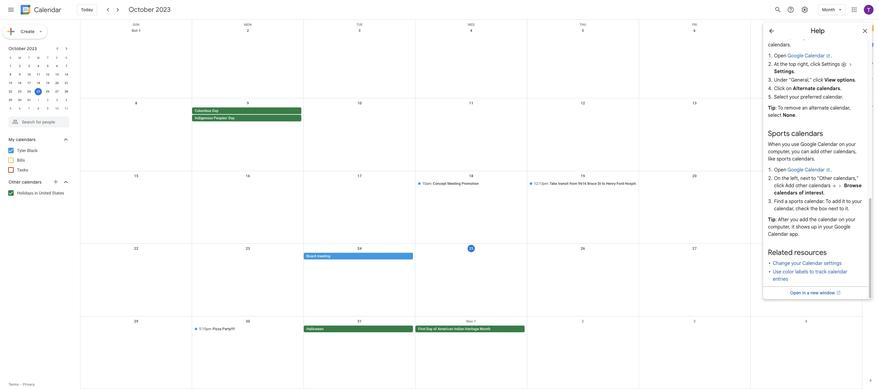 Task type: locate. For each thing, give the bounding box(es) containing it.
0 horizontal spatial 25
[[37, 90, 40, 93]]

0 vertical spatial 24
[[27, 90, 31, 93]]

1 vertical spatial 6
[[56, 64, 58, 68]]

28
[[65, 90, 68, 93], [805, 247, 809, 251]]

1 vertical spatial month
[[480, 327, 491, 331]]

0 vertical spatial 15
[[9, 81, 12, 85]]

1 s from the left
[[10, 56, 11, 59]]

day
[[212, 109, 219, 113], [229, 116, 235, 120], [427, 327, 433, 331]]

settings menu image
[[802, 6, 809, 13]]

pizza
[[213, 327, 222, 331]]

18 inside "october 2023" grid
[[37, 81, 40, 85]]

0 vertical spatial 9
[[19, 73, 21, 76]]

10 for october 2023
[[27, 73, 31, 76]]

28 element
[[63, 88, 70, 95]]

5 inside grid
[[582, 29, 584, 33]]

bills
[[17, 158, 25, 163]]

calendars up tyler black
[[16, 137, 36, 142]]

other calendars button
[[1, 177, 75, 187]]

my calendars list
[[1, 146, 75, 175]]

calendars inside 'my calendars' dropdown button
[[16, 137, 36, 142]]

0 horizontal spatial s
[[10, 56, 11, 59]]

17 inside grid
[[358, 174, 362, 178]]

0 horizontal spatial 27
[[55, 90, 59, 93]]

calendars inside "other calendars" dropdown button
[[22, 179, 42, 185]]

5 up the 12 element
[[47, 64, 49, 68]]

1 horizontal spatial day
[[229, 116, 235, 120]]

6 down fri
[[694, 29, 696, 33]]

1 horizontal spatial 2023
[[156, 5, 171, 14]]

0 vertical spatial 5
[[582, 29, 584, 33]]

0 vertical spatial 31
[[27, 98, 31, 102]]

1 vertical spatial 8
[[135, 101, 137, 106]]

day left of
[[427, 327, 433, 331]]

0 vertical spatial 20
[[55, 81, 59, 85]]

0 horizontal spatial 21
[[65, 81, 68, 85]]

0 vertical spatial 13
[[55, 73, 59, 76]]

31
[[27, 98, 31, 102], [358, 319, 362, 324]]

9 for october 2023
[[19, 73, 21, 76]]

row
[[80, 20, 863, 27], [80, 26, 863, 99], [6, 53, 71, 62], [6, 62, 71, 70], [6, 70, 71, 79], [6, 79, 71, 87], [6, 87, 71, 96], [6, 96, 71, 104], [80, 99, 863, 171], [6, 104, 71, 113], [80, 171, 863, 244], [80, 244, 863, 317], [80, 317, 863, 389]]

12 inside grid
[[581, 101, 586, 106]]

november 3 element
[[53, 97, 61, 104]]

1 horizontal spatial 17
[[358, 174, 362, 178]]

m
[[18, 56, 21, 59]]

day right peoples'
[[229, 116, 235, 120]]

11 for october 2023
[[37, 73, 40, 76]]

5 for 1
[[47, 64, 49, 68]]

s right f
[[65, 56, 67, 59]]

0 horizontal spatial 28
[[65, 90, 68, 93]]

nov
[[467, 319, 473, 324]]

1 vertical spatial 23
[[246, 247, 250, 251]]

1 horizontal spatial 30
[[246, 319, 250, 324]]

2 horizontal spatial day
[[427, 327, 433, 331]]

1 vertical spatial 24
[[358, 247, 362, 251]]

2 vertical spatial 9
[[47, 107, 49, 110]]

oct 1
[[132, 29, 141, 33]]

1 vertical spatial 10
[[358, 101, 362, 106]]

30 element
[[16, 97, 23, 104]]

1 horizontal spatial 24
[[358, 247, 362, 251]]

27 inside "october 2023" grid
[[55, 90, 59, 93]]

12 inside "october 2023" grid
[[46, 73, 49, 76]]

1 horizontal spatial 31
[[358, 319, 362, 324]]

columbus day button
[[192, 108, 302, 114]]

13 inside row group
[[55, 73, 59, 76]]

0 horizontal spatial 16
[[18, 81, 21, 85]]

1 horizontal spatial 19
[[581, 174, 586, 178]]

fri
[[693, 23, 698, 27]]

1 horizontal spatial 28
[[805, 247, 809, 251]]

month
[[823, 7, 836, 12], [480, 327, 491, 331]]

Search for people text field
[[12, 117, 66, 128]]

0 vertical spatial calendars
[[16, 137, 36, 142]]

to
[[602, 182, 606, 186]]

24 down 17 element
[[27, 90, 31, 93]]

row containing s
[[6, 53, 71, 62]]

0 horizontal spatial 29
[[9, 98, 12, 102]]

2 horizontal spatial 11
[[469, 101, 474, 106]]

0 vertical spatial 19
[[46, 81, 49, 85]]

2 vertical spatial 5
[[10, 107, 11, 110]]

2 vertical spatial 6
[[19, 107, 21, 110]]

9 up "columbus day" button
[[247, 101, 249, 106]]

0 horizontal spatial 18
[[37, 81, 40, 85]]

30 inside "october 2023" grid
[[18, 98, 21, 102]]

21 element
[[63, 80, 70, 87]]

october 2023 up m
[[9, 46, 37, 51]]

0 vertical spatial 23
[[18, 90, 21, 93]]

17 element
[[25, 80, 33, 87]]

row containing 1
[[6, 62, 71, 70]]

27 element
[[53, 88, 61, 95]]

19 inside "october 2023" grid
[[46, 81, 49, 85]]

13 for october 2023
[[55, 73, 59, 76]]

1 horizontal spatial 12
[[581, 101, 586, 106]]

17
[[27, 81, 31, 85], [358, 174, 362, 178]]

support image
[[788, 6, 795, 13]]

0 vertical spatial 7
[[66, 64, 67, 68]]

29
[[9, 98, 12, 102], [134, 319, 139, 324]]

1 vertical spatial 21
[[805, 174, 809, 178]]

october up m
[[9, 46, 26, 51]]

13
[[55, 73, 59, 76], [693, 101, 697, 106]]

0 vertical spatial 27
[[55, 90, 59, 93]]

9 down november 2 element
[[47, 107, 49, 110]]

1 horizontal spatial 7
[[66, 64, 67, 68]]

20
[[55, 81, 59, 85], [693, 174, 697, 178]]

board
[[307, 254, 316, 259]]

31 down 24 element
[[27, 98, 31, 102]]

30 for nov 1
[[246, 319, 250, 324]]

1 vertical spatial 26
[[581, 247, 586, 251]]

19 down the 12 element
[[46, 81, 49, 85]]

13 element
[[53, 71, 61, 78]]

7 down the 31 element
[[28, 107, 30, 110]]

12 for sun
[[581, 101, 586, 106]]

row group
[[6, 62, 71, 113]]

0 horizontal spatial 31
[[27, 98, 31, 102]]

24 up board meeting 'button'
[[358, 247, 362, 251]]

0 horizontal spatial 22
[[9, 90, 12, 93]]

None search field
[[0, 114, 75, 128]]

1 horizontal spatial month
[[823, 7, 836, 12]]

21
[[65, 81, 68, 85], [805, 174, 809, 178]]

1 horizontal spatial t
[[47, 56, 49, 59]]

1
[[139, 29, 141, 33], [10, 64, 11, 68], [38, 98, 39, 102], [474, 319, 477, 324]]

31 element
[[25, 97, 33, 104]]

privacy
[[23, 383, 35, 387]]

0 horizontal spatial 24
[[27, 90, 31, 93]]

17 inside "october 2023" grid
[[27, 81, 31, 85]]

calendars up in
[[22, 179, 42, 185]]

10 for sun
[[358, 101, 362, 106]]

1 vertical spatial 13
[[693, 101, 697, 106]]

5
[[582, 29, 584, 33], [47, 64, 49, 68], [10, 107, 11, 110]]

1 horizontal spatial 5
[[47, 64, 49, 68]]

1 vertical spatial 28
[[805, 247, 809, 251]]

november 10 element
[[53, 105, 61, 112]]

calendars for my calendars
[[16, 137, 36, 142]]

meeting
[[448, 182, 461, 186]]

0 vertical spatial 25
[[37, 90, 40, 93]]

27
[[55, 90, 59, 93], [693, 247, 697, 251]]

0 vertical spatial 16
[[18, 81, 21, 85]]

2 vertical spatial 10
[[55, 107, 59, 110]]

0 vertical spatial 28
[[65, 90, 68, 93]]

t left w
[[28, 56, 30, 59]]

6
[[694, 29, 696, 33], [56, 64, 58, 68], [19, 107, 21, 110]]

october up sun
[[129, 5, 154, 14]]

5 down 29 element
[[10, 107, 11, 110]]

0 horizontal spatial 19
[[46, 81, 49, 85]]

4
[[471, 29, 473, 33], [38, 64, 39, 68], [66, 98, 67, 102], [806, 319, 808, 324]]

29 inside 29 element
[[9, 98, 12, 102]]

10 element
[[25, 71, 33, 78]]

1 horizontal spatial 27
[[693, 247, 697, 251]]

0 vertical spatial 6
[[694, 29, 696, 33]]

16
[[18, 81, 21, 85], [246, 174, 250, 178]]

cell
[[80, 108, 192, 122], [192, 108, 304, 122], [304, 108, 416, 122], [528, 108, 639, 122], [639, 108, 751, 122], [751, 108, 863, 122], [80, 180, 192, 188], [192, 180, 304, 188], [304, 180, 416, 188], [639, 180, 751, 188], [751, 180, 863, 188], [80, 253, 192, 260], [192, 253, 304, 260], [528, 253, 639, 260], [639, 253, 751, 260], [751, 253, 863, 260], [80, 326, 192, 333], [528, 326, 639, 333], [639, 326, 751, 333], [751, 326, 863, 333]]

holidays in united states
[[17, 191, 64, 196]]

7 up '14'
[[66, 64, 67, 68]]

main drawer image
[[7, 6, 15, 13]]

30
[[18, 98, 21, 102], [246, 319, 250, 324]]

0 vertical spatial month
[[823, 7, 836, 12]]

23
[[18, 90, 21, 93], [246, 247, 250, 251]]

25, today element
[[35, 88, 42, 95]]

0 horizontal spatial day
[[212, 109, 219, 113]]

tab list
[[863, 20, 880, 372]]

1 horizontal spatial 10
[[55, 107, 59, 110]]

0 horizontal spatial october
[[9, 46, 26, 51]]

0 horizontal spatial 9
[[19, 73, 21, 76]]

1 t from the left
[[28, 56, 30, 59]]

6 down 30 element on the left top of the page
[[19, 107, 21, 110]]

22 element
[[7, 88, 14, 95]]

0 vertical spatial 18
[[37, 81, 40, 85]]

1 up 15 element
[[10, 64, 11, 68]]

november 1 element
[[35, 97, 42, 104]]

month inside month popup button
[[823, 7, 836, 12]]

0 vertical spatial 12
[[46, 73, 49, 76]]

grid
[[80, 20, 863, 389]]

26
[[46, 90, 49, 93], [581, 247, 586, 251]]

0 horizontal spatial 5
[[10, 107, 11, 110]]

22
[[9, 90, 12, 93], [134, 247, 139, 251]]

0 horizontal spatial 17
[[27, 81, 31, 85]]

29 element
[[7, 97, 14, 104]]

31 inside "october 2023" grid
[[27, 98, 31, 102]]

november 7 element
[[25, 105, 33, 112]]

9 up 16 element
[[19, 73, 21, 76]]

0 vertical spatial 26
[[46, 90, 49, 93]]

1 vertical spatial 17
[[358, 174, 362, 178]]

31 up halloween 'button'
[[358, 319, 362, 324]]

12
[[46, 73, 49, 76], [581, 101, 586, 106]]

13 for sun
[[693, 101, 697, 106]]

19 up 9616
[[581, 174, 586, 178]]

30 for 1
[[18, 98, 21, 102]]

5:15pm pizza party!!!!
[[199, 327, 235, 331]]

1 vertical spatial 25
[[469, 247, 474, 251]]

1 vertical spatial 31
[[358, 319, 362, 324]]

5 down thu
[[582, 29, 584, 33]]

1 horizontal spatial 6
[[56, 64, 58, 68]]

26 element
[[44, 88, 51, 95]]

1 horizontal spatial 11
[[65, 107, 68, 110]]

1 horizontal spatial 13
[[693, 101, 697, 106]]

13 inside grid
[[693, 101, 697, 106]]

2 horizontal spatial 6
[[694, 29, 696, 33]]

29 inside grid
[[134, 319, 139, 324]]

0 horizontal spatial 13
[[55, 73, 59, 76]]

3
[[359, 29, 361, 33], [28, 64, 30, 68], [56, 98, 58, 102], [694, 319, 696, 324]]

1 vertical spatial 16
[[246, 174, 250, 178]]

of
[[434, 327, 437, 331]]

18
[[37, 81, 40, 85], [469, 174, 474, 178]]

0 horizontal spatial 8
[[10, 73, 11, 76]]

tyler black
[[17, 148, 38, 153]]

1 vertical spatial 2023
[[27, 46, 37, 51]]

30 inside grid
[[246, 319, 250, 324]]

31 for 1
[[27, 98, 31, 102]]

brace
[[588, 182, 597, 186]]

day up peoples'
[[212, 109, 219, 113]]

1 vertical spatial 29
[[134, 319, 139, 324]]

2 horizontal spatial 8
[[135, 101, 137, 106]]

t left f
[[47, 56, 49, 59]]

19 element
[[44, 80, 51, 87]]

november 5 element
[[7, 105, 14, 112]]

1 vertical spatial october
[[9, 46, 26, 51]]

columbus
[[195, 109, 212, 113]]

my
[[9, 137, 15, 142]]

0 horizontal spatial october 2023
[[9, 46, 37, 51]]

0 vertical spatial october
[[129, 5, 154, 14]]

october 2023 up sun
[[129, 5, 171, 14]]

month right heritage
[[480, 327, 491, 331]]

18 up promotion
[[469, 174, 474, 178]]

15 inside "october 2023" grid
[[9, 81, 12, 85]]

24 inside "october 2023" grid
[[27, 90, 31, 93]]

cell containing columbus day
[[192, 108, 304, 122]]

row containing 5
[[6, 104, 71, 113]]

2 inside november 2 element
[[47, 98, 49, 102]]

6 down f
[[56, 64, 58, 68]]

st
[[598, 182, 602, 186]]

9 for sun
[[247, 101, 249, 106]]

s
[[10, 56, 11, 59], [65, 56, 67, 59]]

other
[[9, 179, 21, 185]]

heritage
[[465, 327, 479, 331]]

first day of american indian heritage month button
[[416, 326, 525, 332]]

15
[[9, 81, 12, 85], [134, 174, 139, 178]]

wed
[[468, 23, 475, 27]]

18 down 11 element
[[37, 81, 40, 85]]

24 element
[[25, 88, 33, 95]]

month right settings menu "icon"
[[823, 7, 836, 12]]

11 element
[[35, 71, 42, 78]]

hospital
[[625, 182, 639, 186]]

create
[[21, 29, 35, 34]]

my calendars button
[[1, 135, 75, 145]]

25
[[37, 90, 40, 93], [469, 247, 474, 251]]

0 horizontal spatial 30
[[18, 98, 21, 102]]

0 horizontal spatial month
[[480, 327, 491, 331]]

november 6 element
[[16, 105, 23, 112]]

0 horizontal spatial 12
[[46, 73, 49, 76]]

0 vertical spatial 22
[[9, 90, 12, 93]]

2 vertical spatial 8
[[38, 107, 39, 110]]

terms
[[9, 383, 19, 387]]

10
[[27, 73, 31, 76], [358, 101, 362, 106], [55, 107, 59, 110]]

2 vertical spatial day
[[427, 327, 433, 331]]

today button
[[77, 2, 97, 17]]

october
[[129, 5, 154, 14], [9, 46, 26, 51]]

0 vertical spatial 21
[[65, 81, 68, 85]]

terms link
[[9, 383, 19, 387]]

7
[[66, 64, 67, 68], [28, 107, 30, 110]]

8
[[10, 73, 11, 76], [135, 101, 137, 106], [38, 107, 39, 110]]

october 2023 grid
[[6, 53, 71, 113]]

9
[[19, 73, 21, 76], [247, 101, 249, 106], [47, 107, 49, 110]]

s left m
[[10, 56, 11, 59]]

day inside "button"
[[427, 327, 433, 331]]

10 inside grid
[[358, 101, 362, 106]]

0 horizontal spatial 7
[[28, 107, 30, 110]]



Task type: vqa. For each thing, say whether or not it's contained in the screenshot.
right the T
yes



Task type: describe. For each thing, give the bounding box(es) containing it.
8 for sun
[[135, 101, 137, 106]]

12:13pm take transit from 9616 brace st to henry ford hospital
[[534, 182, 639, 186]]

my calendars
[[9, 137, 36, 142]]

first
[[419, 327, 426, 331]]

16 element
[[16, 80, 23, 87]]

27 inside grid
[[693, 247, 697, 251]]

henry
[[607, 182, 616, 186]]

6 for oct 1
[[694, 29, 696, 33]]

10am concept meeting promotion
[[423, 182, 479, 186]]

grid containing oct 1
[[80, 20, 863, 389]]

black
[[27, 148, 38, 153]]

row containing sun
[[80, 20, 863, 27]]

board meeting
[[307, 254, 331, 259]]

1 horizontal spatial 22
[[134, 247, 139, 251]]

23 element
[[16, 88, 23, 95]]

12:13pm
[[534, 182, 549, 186]]

1 vertical spatial 19
[[581, 174, 586, 178]]

today
[[81, 7, 93, 12]]

1 horizontal spatial 16
[[246, 174, 250, 178]]

add other calendars image
[[53, 179, 59, 185]]

6 for 1
[[56, 64, 58, 68]]

take
[[550, 182, 558, 186]]

november 8 element
[[35, 105, 42, 112]]

0 horizontal spatial 6
[[19, 107, 21, 110]]

25 cell
[[34, 87, 43, 96]]

united
[[39, 191, 51, 196]]

indian
[[454, 327, 465, 331]]

create button
[[2, 24, 47, 39]]

21 inside "october 2023" grid
[[65, 81, 68, 85]]

indigenous peoples' day button
[[192, 115, 302, 122]]

28 inside 'element'
[[65, 90, 68, 93]]

november 4 element
[[63, 97, 70, 104]]

2 s from the left
[[65, 56, 67, 59]]

1 horizontal spatial october 2023
[[129, 5, 171, 14]]

1 horizontal spatial october
[[129, 5, 154, 14]]

26 inside "october 2023" grid
[[46, 90, 49, 93]]

14
[[65, 73, 68, 76]]

in
[[34, 191, 38, 196]]

thu
[[580, 23, 587, 27]]

sun
[[133, 23, 140, 27]]

halloween
[[307, 327, 324, 331]]

november 11 element
[[63, 105, 70, 112]]

indigenous
[[195, 116, 213, 120]]

board meeting button
[[304, 253, 413, 260]]

25 inside 25, today element
[[37, 90, 40, 93]]

ford
[[617, 182, 624, 186]]

26 inside grid
[[581, 247, 586, 251]]

transit
[[559, 182, 569, 186]]

calendar
[[34, 6, 61, 14]]

concept
[[433, 182, 447, 186]]

sat column header
[[751, 20, 863, 27]]

20 element
[[53, 80, 61, 87]]

holidays
[[17, 191, 33, 196]]

1 down 25, today element
[[38, 98, 39, 102]]

other calendars
[[9, 179, 42, 185]]

states
[[52, 191, 64, 196]]

tyler
[[17, 148, 26, 153]]

row group containing 1
[[6, 62, 71, 113]]

1 vertical spatial day
[[229, 116, 235, 120]]

18 element
[[35, 80, 42, 87]]

14 element
[[63, 71, 70, 78]]

0 vertical spatial 2023
[[156, 5, 171, 14]]

1 horizontal spatial 9
[[47, 107, 49, 110]]

16 inside "october 2023" grid
[[18, 81, 21, 85]]

22 inside "october 2023" grid
[[9, 90, 12, 93]]

28 inside grid
[[805, 247, 809, 251]]

20 inside "element"
[[55, 81, 59, 85]]

month button
[[819, 2, 846, 17]]

november 9 element
[[44, 105, 51, 112]]

nov 1
[[467, 319, 477, 324]]

american
[[438, 327, 454, 331]]

from
[[570, 182, 578, 186]]

29 for 1
[[9, 98, 12, 102]]

calendar heading
[[33, 6, 61, 14]]

5 for oct 1
[[582, 29, 584, 33]]

day for columbus
[[212, 109, 219, 113]]

2 t from the left
[[47, 56, 49, 59]]

1 horizontal spatial 21
[[805, 174, 809, 178]]

f
[[56, 56, 58, 59]]

terms – privacy
[[9, 383, 35, 387]]

15 element
[[7, 80, 14, 87]]

1 vertical spatial 15
[[134, 174, 139, 178]]

10am
[[423, 182, 432, 186]]

month inside first day of american indian heritage month "button"
[[480, 327, 491, 331]]

november 2 element
[[44, 97, 51, 104]]

1 right 'oct'
[[139, 29, 141, 33]]

privacy link
[[23, 383, 35, 387]]

oct
[[132, 29, 138, 33]]

tasks
[[17, 168, 28, 172]]

29 for nov 1
[[134, 319, 139, 324]]

day for first
[[427, 327, 433, 331]]

first day of american indian heritage month
[[419, 327, 491, 331]]

columbus day indigenous peoples' day
[[195, 109, 235, 120]]

–
[[20, 383, 22, 387]]

0 horizontal spatial 2023
[[27, 46, 37, 51]]

7 inside "element"
[[28, 107, 30, 110]]

sat
[[804, 23, 810, 27]]

5:15pm
[[199, 327, 212, 331]]

row containing oct 1
[[80, 26, 863, 99]]

8 for october 2023
[[10, 73, 11, 76]]

mon
[[244, 23, 252, 27]]

calendar element
[[19, 4, 61, 17]]

0 horizontal spatial 23
[[18, 90, 21, 93]]

18 inside grid
[[469, 174, 474, 178]]

party!!!!
[[223, 327, 235, 331]]

1 vertical spatial october 2023
[[9, 46, 37, 51]]

promotion
[[462, 182, 479, 186]]

1 vertical spatial 20
[[693, 174, 697, 178]]

12 for october 2023
[[46, 73, 49, 76]]

1 horizontal spatial 23
[[246, 247, 250, 251]]

peoples'
[[214, 116, 228, 120]]

w
[[37, 56, 40, 59]]

9616
[[579, 182, 587, 186]]

31 for nov 1
[[358, 319, 362, 324]]

halloween button
[[304, 326, 413, 332]]

12 element
[[44, 71, 51, 78]]

11 for sun
[[469, 101, 474, 106]]

tue
[[357, 23, 363, 27]]

1 right nov
[[474, 319, 477, 324]]

meeting
[[317, 254, 331, 259]]

calendars for other calendars
[[22, 179, 42, 185]]



